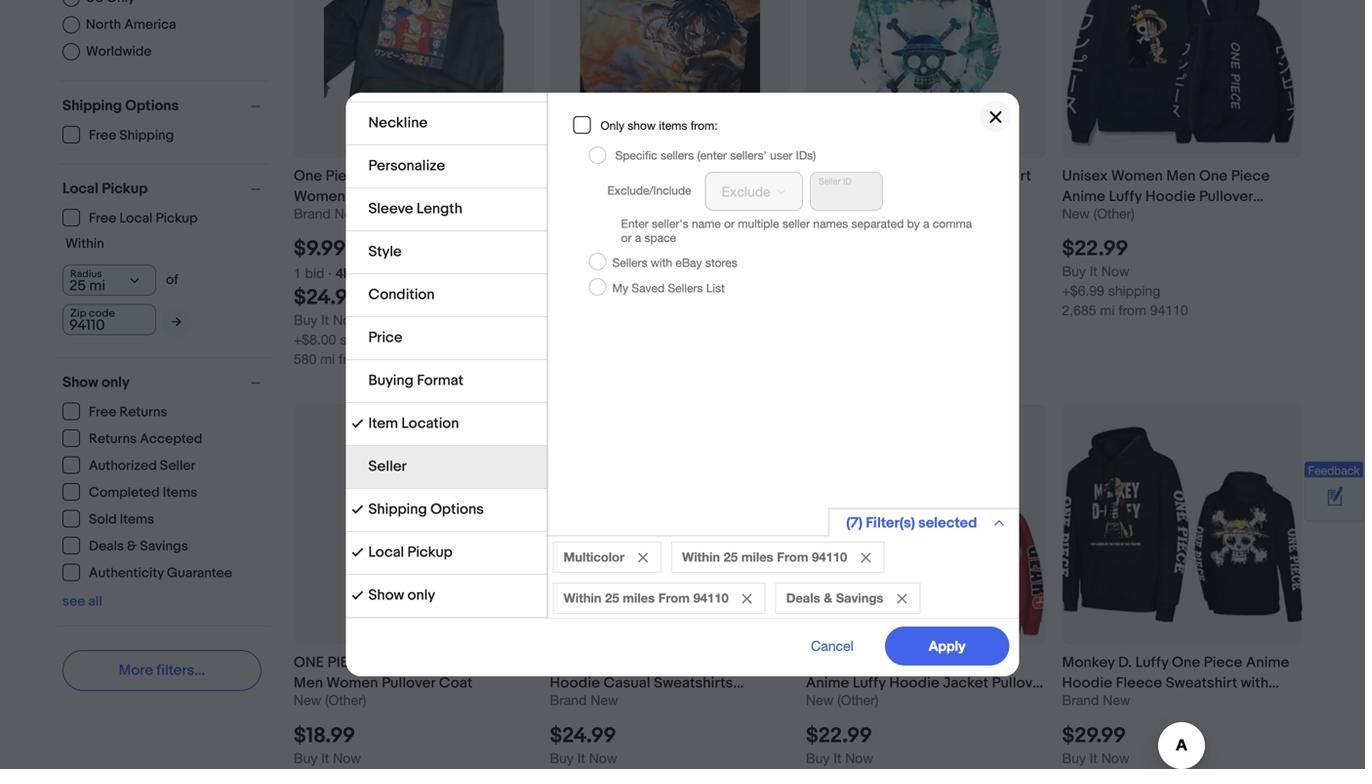 Task type: describe. For each thing, give the bounding box(es) containing it.
piece for one piece hoodie ace men pullover image
[[584, 167, 624, 185]]

see
[[62, 594, 85, 610]]

authenticity guarantee link
[[62, 564, 233, 582]]

it for $29.99 buy it now
[[1090, 750, 1098, 766]]

(7) filter(s) selected
[[847, 515, 978, 532]]

feedback
[[1309, 464, 1361, 477]]

hoodie inside the monkey d. luffy one piece anime hoodie fleece sweatshirt with pockets
[[1063, 675, 1113, 692]]

costume
[[866, 695, 929, 713]]

authenticity
[[89, 565, 164, 582]]

$18.00 buy it now +$15.97 shipping 1,690 mi from 94110
[[550, 236, 676, 318]]

580
[[294, 351, 317, 367]]

$18.99
[[294, 723, 355, 749]]

free local pickup link
[[62, 209, 199, 227]]

item location
[[369, 415, 459, 433]]

guarantee
[[167, 565, 232, 582]]

mi for $18.00
[[588, 302, 603, 318]]

cosplay inside unisex women men one piece anime luffy hoodie pullover sweatshirt top cosplay
[[1166, 208, 1223, 226]]

men inside one piece anime luffy  unisex women men  hoodie pullover brand new
[[349, 188, 379, 205]]

1
[[294, 265, 301, 281]]

new (other) for cosplay
[[806, 692, 879, 708]]

accepted
[[140, 431, 202, 448]]

unisex anime one piece shanks hoodie casual sweatshirts pullover coat cosplay
[[550, 654, 772, 713]]

items for sold items
[[120, 512, 154, 528]]

·
[[328, 265, 332, 281]]

filters...
[[157, 662, 205, 680]]

1 vertical spatial returns
[[89, 431, 137, 448]]

+$8.00
[[294, 332, 336, 348]]

0 vertical spatial coat
[[952, 188, 985, 205]]

free local pickup
[[89, 210, 198, 227]]

94110 inside $9.99 1 bid · 4h 48m $24.99 buy it now +$8.00 shipping 580 mi from 94110
[[371, 351, 409, 367]]

one piece anime luffy  unisex women men  hoodie pullover brand new
[[294, 167, 497, 222]]

hoodie inside unisex women men one piece anime luffy hoodie pullover sweatshirt top cosplay
[[1146, 188, 1196, 205]]

0 horizontal spatial deals & savings
[[89, 538, 188, 555]]

local inside "tab"
[[369, 544, 404, 561]]

now for $18.99 buy it now
[[333, 750, 361, 766]]

show
[[628, 118, 656, 132]]

sleeve
[[369, 200, 414, 218]]

brand for $24.99
[[550, 692, 587, 708]]

condition
[[369, 286, 435, 304]]

one inside unisex anime one piece shanks hoodie casual sweatshirts pullover coat cosplay
[[646, 654, 677, 672]]

free shipping
[[89, 127, 174, 144]]

local pickup inside "tab"
[[369, 544, 453, 561]]

2,685
[[1063, 302, 1097, 318]]

item location tab
[[346, 403, 547, 446]]

returns accepted
[[89, 431, 202, 448]]

1 vertical spatial deals
[[787, 591, 821, 606]]

now for $24.99 buy it now
[[589, 750, 617, 766]]

one for unisex women men one piece anime luffy  hoodie jacket pullover cosplay costume
[[944, 654, 972, 672]]

(7)
[[847, 515, 863, 532]]

0 vertical spatial &
[[127, 538, 137, 555]]

hoodie inside one piece hoodie ace men pullover new (other)
[[628, 167, 678, 185]]

new inside one piece anime luffy  unisex women men  hoodie pullover brand new
[[335, 205, 362, 222]]

one piece hoodie ace men pullover image
[[580, 0, 761, 158]]

unisex anime one piece shanks hoodie casual sweatshirts pullover coat cosplay image
[[550, 404, 791, 645]]

now inside $9.99 1 bid · 4h 48m $24.99 buy it now +$8.00 shipping 580 mi from 94110
[[333, 312, 361, 328]]

anime for monkey d. luffy one piece anime hoodie fleece sweatshirt with pockets
[[1247, 654, 1290, 672]]

1 vertical spatial shipping
[[119, 127, 174, 144]]

mi for $22.99
[[1101, 302, 1115, 318]]

see all
[[62, 594, 102, 610]]

buying format
[[369, 372, 464, 390]]

unisex women men one piece anime luffy  hoodie jacket pullover cosplay costume heading
[[806, 654, 1046, 713]]

shanks
[[724, 654, 772, 672]]

0 vertical spatial show
[[62, 374, 98, 392]]

shipping inside tab
[[369, 501, 427, 518]]

women inside unisex women men one piece anime luffy hoodie pullover sweatshirt top cosplay
[[1112, 167, 1164, 185]]

within 25 miles from 94110 for remove filter - item location - within 25 miles from 94110 image
[[682, 550, 848, 565]]

1 vertical spatial coat
[[439, 675, 473, 692]]

94110 inside the $18.00 buy it now +$15.97 shipping 1,690 mi from 94110
[[638, 302, 676, 318]]

0 vertical spatial savings
[[140, 538, 188, 555]]

0 vertical spatial local
[[62, 180, 99, 198]]

location
[[402, 415, 459, 433]]

unisex women men one piece anime luffy hoodie pullover sweatshirt top cosplay image
[[1063, 0, 1303, 158]]

monkey d. luffy one piece anime hoodie fleece sweatshirt with pockets heading
[[1063, 654, 1290, 713]]

america
[[124, 16, 176, 33]]

one for unisex women men one piece anime luffy hoodie pullover sweatshirt top cosplay
[[1200, 167, 1228, 185]]

free for pickup
[[89, 210, 116, 227]]

within 25 miles from 94110 for remove filter - local pickup - within 25 miles from 94110 icon
[[564, 591, 729, 606]]

returns accepted link
[[62, 430, 203, 448]]

pockets
[[1063, 695, 1118, 713]]

fleece
[[1117, 675, 1163, 692]]

unisex for unisex women men one piece anime luffy hoodie pullover sweatshirt top cosplay
[[1063, 167, 1108, 185]]

men inside one piece hoodie ace men pullover new (other)
[[712, 167, 742, 185]]

pullover inside unisex women men one piece anime luffy hoodie pullover sweatshirt top cosplay
[[1200, 188, 1254, 205]]

filter applied image for show
[[352, 590, 364, 601]]

show only inside tab
[[369, 587, 436, 604]]

filter(s)
[[866, 515, 916, 532]]

within for remove filter - local pickup - within 25 miles from 94110 icon
[[564, 591, 602, 606]]

one piece hoodie ace men pullover heading
[[550, 167, 742, 205]]

monkey
[[1063, 654, 1116, 672]]

0 horizontal spatial within
[[65, 236, 104, 252]]

$22.99 buy it now +$6.99 shipping 2,685 mi from 94110
[[1063, 236, 1189, 318]]

pullover inside one piece hoodie ace men pullover new (other)
[[550, 188, 605, 205]]

monkey d. luffy one piece anime hoodie fleece sweatshirt with pockets link
[[1063, 653, 1303, 713]]

$24.99 buy it now
[[550, 723, 617, 766]]

25 for remove filter - item location - within 25 miles from 94110 image
[[724, 550, 738, 565]]

ace
[[681, 167, 709, 185]]

unisex anime one piece shanks hoodie casual sweatshirts pullover coat cosplay link
[[550, 653, 791, 713]]

completed items
[[89, 485, 197, 501]]

monkey d. luffy one piece anime hoodie fleece sweatshirt with pockets
[[1063, 654, 1290, 713]]

anime for unisex women men one piece anime luffy  hoodie jacket pullover cosplay costume
[[806, 675, 850, 692]]

3d for one piece   3d hoodie sweatshirt men women pullover coat heading for the topmost one piece   3d hoodie sweatshirt men women pullover coat image
[[884, 167, 903, 185]]

one piece   3d hoodie sweatshirt men women pullover coat new (other) for the bottom one piece   3d hoodie sweatshirt men women pullover coat image's one piece   3d hoodie sweatshirt men women pullover coat link
[[294, 654, 519, 708]]

it inside $9.99 1 bid · 4h 48m $24.99 buy it now +$8.00 shipping 580 mi from 94110
[[321, 312, 329, 328]]

apply within filter image
[[172, 316, 182, 328]]

casual
[[604, 675, 651, 692]]

now for $22.99 buy it now
[[846, 750, 874, 766]]

piece for the topmost one piece   3d hoodie sweatshirt men women pullover coat image
[[840, 167, 881, 185]]

shipping options inside tab
[[369, 501, 484, 518]]

show only tab
[[346, 575, 547, 618]]

style
[[369, 243, 402, 261]]

1 horizontal spatial savings
[[836, 591, 884, 606]]

completed
[[89, 485, 160, 501]]

sold items
[[89, 512, 154, 528]]

filter applied image for local
[[352, 547, 364, 558]]

bid
[[305, 265, 325, 281]]

luffy inside unisex women men one piece anime luffy  hoodie jacket pullover cosplay costume
[[853, 675, 886, 692]]

piece inside unisex anime one piece shanks hoodie casual sweatshirts pullover coat cosplay
[[680, 654, 720, 672]]

all
[[88, 594, 102, 610]]

1 horizontal spatial deals & savings
[[787, 591, 884, 606]]

local pickup tab
[[346, 532, 547, 575]]

length
[[417, 200, 463, 218]]

1 seller from the left
[[160, 458, 196, 474]]

cosplay for $22.99
[[806, 695, 862, 713]]

25 for remove filter - local pickup - within 25 miles from 94110 icon
[[605, 591, 620, 606]]

remove filter - local pickup - within 25 miles from 94110 image
[[743, 594, 752, 604]]

from for $18.00
[[607, 302, 635, 318]]

0 vertical spatial shipping
[[62, 97, 122, 115]]

piece for unisex women men one piece anime luffy  hoodie jacket pullover cosplay costume
[[976, 654, 1014, 672]]

one inside one piece anime luffy  unisex women men  hoodie pullover brand new
[[294, 167, 322, 185]]

jacket
[[944, 675, 989, 692]]

authorized seller
[[89, 458, 196, 474]]

unisex for unisex women men one piece anime luffy  hoodie jacket pullover cosplay costume
[[806, 654, 852, 672]]

piece for unisex women men one piece anime luffy hoodie pullover sweatshirt top cosplay
[[1232, 167, 1271, 185]]

one piece   3d hoodie sweatshirt men women pullover coat heading for the bottom one piece   3d hoodie sweatshirt men women pullover coat image
[[294, 654, 519, 692]]

unisex women men one piece anime luffy hoodie pullover sweatshirt top cosplay heading
[[1063, 167, 1271, 226]]

north america
[[86, 16, 176, 33]]

neckline
[[369, 114, 428, 132]]

unisex women men one piece anime luffy  hoodie jacket pullover cosplay costume image
[[806, 404, 1047, 645]]

1 horizontal spatial &
[[824, 591, 833, 606]]

price
[[369, 329, 403, 347]]

local pickup button
[[62, 180, 269, 198]]

unisex women men one piece anime luffy  hoodie jacket pullover cosplay costume
[[806, 654, 1046, 713]]

0 horizontal spatial pickup
[[102, 180, 148, 198]]

top
[[1138, 208, 1163, 226]]

0 vertical spatial returns
[[119, 404, 167, 421]]

from:
[[691, 118, 718, 132]]

$9.99 1 bid · 4h 48m $24.99 buy it now +$8.00 shipping 580 mi from 94110
[[294, 236, 409, 367]]

+$6.99
[[1063, 283, 1105, 299]]

$9.99
[[294, 236, 346, 262]]

buying
[[369, 372, 414, 390]]

items for completed items
[[163, 485, 197, 501]]

$22.99 for $22.99 buy it now +$6.99 shipping 2,685 mi from 94110
[[1063, 236, 1129, 262]]

shipping options button
[[62, 97, 269, 115]]

filter applied image for item
[[352, 418, 364, 430]]

0 vertical spatial one piece   3d hoodie sweatshirt men women pullover coat image
[[806, 0, 1047, 158]]

unisex women men one piece anime luffy hoodie pullover sweatshirt top cosplay
[[1063, 167, 1271, 226]]

items
[[659, 118, 688, 132]]

from for remove filter - local pickup - within 25 miles from 94110 icon
[[659, 591, 690, 606]]

free returns link
[[62, 403, 168, 421]]

women inside one piece anime luffy  unisex women men  hoodie pullover brand new
[[294, 188, 346, 205]]



Task type: locate. For each thing, give the bounding box(es) containing it.
anime down cancel button in the bottom of the page
[[806, 675, 850, 692]]

it for $22.99 buy it now +$6.99 shipping 2,685 mi from 94110
[[1090, 263, 1098, 279]]

1 filter applied image from the top
[[352, 418, 364, 430]]

options
[[125, 97, 179, 115], [431, 501, 484, 518]]

0 vertical spatial 25
[[724, 550, 738, 565]]

now down casual
[[589, 750, 617, 766]]

pullover inside unisex anime one piece shanks hoodie casual sweatshirts pullover coat cosplay
[[550, 695, 604, 713]]

shipping options up local pickup "tab"
[[369, 501, 484, 518]]

0 horizontal spatial show only
[[62, 374, 130, 392]]

from inside $9.99 1 bid · 4h 48m $24.99 buy it now +$8.00 shipping 580 mi from 94110
[[339, 351, 367, 367]]

anime inside unisex anime one piece shanks hoodie casual sweatshirts pullover coat cosplay
[[599, 654, 643, 672]]

hoodie inside unisex women men one piece anime luffy  hoodie jacket pullover cosplay costume
[[890, 675, 940, 692]]

3 free from the top
[[89, 404, 116, 421]]

savings up "authenticity guarantee"
[[140, 538, 188, 555]]

None text field
[[62, 304, 156, 335]]

buy for $22.99 buy it now +$6.99 shipping 2,685 mi from 94110
[[1063, 263, 1087, 279]]

0 horizontal spatial miles
[[623, 591, 655, 606]]

0 vertical spatial $24.99
[[294, 285, 360, 311]]

1 horizontal spatial 3d
[[884, 167, 903, 185]]

brand new for $29.99
[[1063, 692, 1131, 708]]

2 vertical spatial free
[[89, 404, 116, 421]]

2 vertical spatial coat
[[607, 695, 641, 713]]

shipping right +$6.99
[[1109, 283, 1161, 299]]

& up cancel
[[824, 591, 833, 606]]

north
[[86, 16, 121, 33]]

of
[[166, 272, 178, 289]]

tab
[[346, 60, 547, 103]]

94110 right the 1,690
[[638, 302, 676, 318]]

shipping right +$15.97
[[604, 283, 656, 299]]

unisex inside unisex anime one piece shanks hoodie casual sweatshirts pullover coat cosplay
[[550, 654, 596, 672]]

$24.99 inside $9.99 1 bid · 4h 48m $24.99 buy it now +$8.00 shipping 580 mi from 94110
[[294, 285, 360, 311]]

1 vertical spatial new (other)
[[806, 692, 879, 708]]

from left remove filter - item location - within 25 miles from 94110 image
[[777, 550, 809, 565]]

one piece   3d hoodie sweatshirt men women pullover coat link for the topmost one piece   3d hoodie sweatshirt men women pullover coat image
[[806, 166, 1047, 205]]

pickup down shipping options tab
[[408, 544, 453, 561]]

within 25 miles from 94110 up remove filter - local pickup - within 25 miles from 94110 icon
[[682, 550, 848, 565]]

mi inside the $18.00 buy it now +$15.97 shipping 1,690 mi from 94110
[[588, 302, 603, 318]]

1 horizontal spatial pickup
[[156, 210, 198, 227]]

0 vertical spatial options
[[125, 97, 179, 115]]

0 horizontal spatial one piece   3d hoodie sweatshirt men women pullover coat link
[[294, 653, 535, 692]]

one piece hoodie ace men pullover new (other)
[[550, 167, 742, 222]]

0 horizontal spatial deals
[[89, 538, 124, 555]]

shipping
[[604, 283, 656, 299], [1109, 283, 1161, 299], [340, 332, 392, 348]]

2 vertical spatial within
[[564, 591, 602, 606]]

1 vertical spatial filter applied image
[[352, 547, 364, 558]]

options up 'free shipping'
[[125, 97, 179, 115]]

now down $18.00
[[589, 263, 617, 279]]

0 horizontal spatial cosplay
[[644, 695, 701, 713]]

mi inside $9.99 1 bid · 4h 48m $24.99 buy it now +$8.00 shipping 580 mi from 94110
[[320, 351, 335, 367]]

2 free from the top
[[89, 210, 116, 227]]

local
[[62, 180, 99, 198], [119, 210, 153, 227], [369, 544, 404, 561]]

1 horizontal spatial one piece   3d hoodie sweatshirt men women pullover coat link
[[806, 166, 1047, 205]]

2 filter applied image from the top
[[352, 547, 364, 558]]

1 vertical spatial savings
[[836, 591, 884, 606]]

one piece anime luffy  unisex women men  hoodie pullover image
[[324, 0, 504, 158]]

0 horizontal spatial seller
[[160, 458, 196, 474]]

multicolor
[[564, 550, 625, 565]]

luffy up fleece at bottom
[[1136, 654, 1169, 672]]

worldwide link
[[62, 43, 152, 61]]

filter applied image
[[352, 504, 364, 516]]

north america link
[[62, 16, 176, 34]]

brand for $29.99
[[1063, 692, 1100, 708]]

shipping for $22.99
[[1109, 283, 1161, 299]]

now for $29.99 buy it now
[[1102, 750, 1130, 766]]

worldwide
[[86, 43, 152, 60]]

brand up $24.99 buy it now
[[550, 692, 587, 708]]

shipping up free shipping link
[[62, 97, 122, 115]]

$22.99 inside $22.99 buy it now +$6.99 shipping 2,685 mi from 94110
[[1063, 236, 1129, 262]]

piece inside one piece hoodie ace men pullover new (other)
[[584, 167, 624, 185]]

hoodie inside one piece anime luffy  unisex women men  hoodie pullover brand new
[[382, 188, 432, 205]]

one piece   3d hoodie sweatshirt men women pullover coat new (other) for one piece   3d hoodie sweatshirt men women pullover coat link related to the topmost one piece   3d hoodie sweatshirt men women pullover coat image
[[806, 167, 1032, 222]]

free returns
[[89, 404, 167, 421]]

from for $22.99
[[1119, 302, 1147, 318]]

tab list containing neckline
[[346, 0, 547, 618]]

pullover inside unisex women men one piece anime luffy  hoodie jacket pullover cosplay costume
[[993, 675, 1046, 692]]

25
[[724, 550, 738, 565], [605, 591, 620, 606]]

only
[[601, 118, 625, 132]]

from for remove filter - item location - within 25 miles from 94110 image
[[777, 550, 809, 565]]

piece for monkey d. luffy one piece anime hoodie fleece sweatshirt with pockets
[[1205, 654, 1243, 672]]

1 vertical spatial within 25 miles from 94110
[[564, 591, 729, 606]]

women inside unisex women men one piece anime luffy  hoodie jacket pullover cosplay costume
[[856, 654, 907, 672]]

$22.99 buy it now
[[806, 723, 874, 766]]

now
[[589, 263, 617, 279], [1102, 263, 1130, 279], [333, 312, 361, 328], [333, 750, 361, 766], [589, 750, 617, 766], [846, 750, 874, 766], [1102, 750, 1130, 766]]

shipping inside $9.99 1 bid · 4h 48m $24.99 buy it now +$8.00 shipping 580 mi from 94110
[[340, 332, 392, 348]]

new (other) up $22.99 buy it now
[[806, 692, 879, 708]]

it inside $22.99 buy it now +$6.99 shipping 2,685 mi from 94110
[[1090, 263, 1098, 279]]

0 horizontal spatial shipping options
[[62, 97, 179, 115]]

0 vertical spatial deals & savings
[[89, 538, 188, 555]]

4h
[[336, 265, 352, 281]]

25 down multicolor
[[605, 591, 620, 606]]

$18.99 buy it now
[[294, 723, 361, 766]]

$24.99 down casual
[[550, 723, 617, 749]]

buy inside the $18.00 buy it now +$15.97 shipping 1,690 mi from 94110
[[550, 263, 574, 279]]

shipping up buying
[[340, 332, 392, 348]]

completed items link
[[62, 483, 198, 501]]

$22.99 up +$6.99
[[1063, 236, 1129, 262]]

show only button
[[62, 374, 269, 392]]

from right the 1,690
[[607, 302, 635, 318]]

anime
[[368, 167, 411, 185], [1063, 188, 1106, 205], [599, 654, 643, 672], [1247, 654, 1290, 672], [806, 675, 850, 692]]

dialog
[[0, 0, 1366, 769]]

anime for unisex women men one piece anime luffy hoodie pullover sweatshirt top cosplay
[[1063, 188, 1106, 205]]

pickup inside free local pickup link
[[156, 210, 198, 227]]

miles for remove filter - local pickup - within 25 miles from 94110 icon
[[623, 591, 655, 606]]

anime up $22.99 buy it now +$6.99 shipping 2,685 mi from 94110
[[1063, 188, 1106, 205]]

94110 inside $22.99 buy it now +$6.99 shipping 2,685 mi from 94110
[[1151, 302, 1189, 318]]

it inside the $18.00 buy it now +$15.97 shipping 1,690 mi from 94110
[[578, 263, 586, 279]]

sold items link
[[62, 510, 155, 528]]

within 25 miles from 94110 down remove filter - color - multicolor icon
[[564, 591, 729, 606]]

buy inside $24.99 buy it now
[[550, 750, 574, 766]]

men inside unisex women men one piece anime luffy  hoodie jacket pullover cosplay costume
[[911, 654, 940, 672]]

filter applied image inside show only tab
[[352, 590, 364, 601]]

94110 right the 2,685
[[1151, 302, 1189, 318]]

local pickup
[[62, 180, 148, 198], [369, 544, 453, 561]]

dialog containing neckline
[[0, 0, 1366, 769]]

1 horizontal spatial miles
[[742, 550, 774, 565]]

sleeve length
[[369, 200, 463, 218]]

options inside tab
[[431, 501, 484, 518]]

items inside sold items link
[[120, 512, 154, 528]]

1 horizontal spatial one piece   3d hoodie sweatshirt men women pullover coat new (other)
[[806, 167, 1032, 222]]

within down free local pickup link
[[65, 236, 104, 252]]

luffy up costume
[[853, 675, 886, 692]]

authorized seller link
[[62, 456, 197, 474]]

buy for $18.00 buy it now +$15.97 shipping 1,690 mi from 94110
[[550, 263, 574, 279]]

deals down sold
[[89, 538, 124, 555]]

now up +$6.99
[[1102, 263, 1130, 279]]

0 vertical spatial one piece   3d hoodie sweatshirt men women pullover coat new (other)
[[806, 167, 1032, 222]]

now down $18.99
[[333, 750, 361, 766]]

pullover
[[436, 188, 490, 205], [550, 188, 605, 205], [895, 188, 948, 205], [1200, 188, 1254, 205], [382, 675, 436, 692], [993, 675, 1046, 692], [550, 695, 604, 713]]

buy inside $22.99 buy it now +$6.99 shipping 2,685 mi from 94110
[[1063, 263, 1087, 279]]

personalize
[[369, 157, 445, 175]]

1 horizontal spatial coat
[[607, 695, 641, 713]]

0 vertical spatial new (other)
[[1063, 205, 1135, 222]]

seller down accepted
[[160, 458, 196, 474]]

see all button
[[62, 594, 102, 610]]

buy for $18.99 buy it now
[[294, 750, 318, 766]]

1 vertical spatial $24.99
[[550, 723, 617, 749]]

luffy up top
[[1110, 188, 1143, 205]]

one for monkey d. luffy one piece anime hoodie fleece sweatshirt with pockets
[[1173, 654, 1201, 672]]

1 horizontal spatial $22.99
[[1063, 236, 1129, 262]]

luffy
[[415, 167, 448, 185], [1110, 188, 1143, 205], [1136, 654, 1169, 672], [853, 675, 886, 692]]

94110 down price
[[371, 351, 409, 367]]

0 vertical spatial free
[[89, 127, 116, 144]]

shipping options up free shipping link
[[62, 97, 179, 115]]

new (other) for top
[[1063, 205, 1135, 222]]

one piece   3d hoodie sweatshirt men women pullover coat heading for the topmost one piece   3d hoodie sweatshirt men women pullover coat image
[[806, 167, 1032, 205]]

1 vertical spatial options
[[431, 501, 484, 518]]

only up "free returns" link
[[102, 374, 130, 392]]

returns down "free returns" link
[[89, 431, 137, 448]]

1 horizontal spatial one piece   3d hoodie sweatshirt men women pullover coat heading
[[806, 167, 1032, 205]]

pickup inside local pickup "tab"
[[408, 544, 453, 561]]

0 vertical spatial shipping options
[[62, 97, 179, 115]]

show up "free returns" link
[[62, 374, 98, 392]]

one for the bottom one piece   3d hoodie sweatshirt men women pullover coat image one piece   3d hoodie sweatshirt men women pullover coat heading
[[294, 654, 324, 672]]

piece for the bottom one piece   3d hoodie sweatshirt men women pullover coat image
[[328, 654, 368, 672]]

filter applied image inside local pickup "tab"
[[352, 547, 364, 558]]

1 vertical spatial one piece   3d hoodie sweatshirt men women pullover coat link
[[294, 653, 535, 692]]

brand new for $24.99
[[550, 692, 618, 708]]

buy inside $22.99 buy it now
[[806, 750, 830, 766]]

deals & savings up authenticity guarantee link
[[89, 538, 188, 555]]

one piece anime luffy  unisex women men  hoodie pullover link
[[294, 166, 535, 205]]

one piece   3d hoodie sweatshirt men women pullover coat image
[[806, 0, 1047, 158], [294, 404, 535, 645]]

1 horizontal spatial $24.99
[[550, 723, 617, 749]]

94110 left remove filter - local pickup - within 25 miles from 94110 icon
[[694, 591, 729, 606]]

new inside one piece hoodie ace men pullover new (other)
[[550, 205, 578, 222]]

now inside $24.99 buy it now
[[589, 750, 617, 766]]

apply button
[[885, 627, 1010, 666]]

cosplay inside unisex anime one piece shanks hoodie casual sweatshirts pullover coat cosplay
[[644, 695, 701, 713]]

1 horizontal spatial brand new
[[1063, 692, 1131, 708]]

$22.99 inside $22.99 buy it now
[[806, 723, 873, 749]]

1 vertical spatial 3d
[[371, 654, 390, 672]]

luffy up length
[[415, 167, 448, 185]]

0 horizontal spatial one piece   3d hoodie sweatshirt men women pullover coat image
[[294, 404, 535, 645]]

local pickup up free local pickup link
[[62, 180, 148, 198]]

1 free from the top
[[89, 127, 116, 144]]

1 horizontal spatial brand
[[550, 692, 587, 708]]

luffy inside unisex women men one piece anime luffy hoodie pullover sweatshirt top cosplay
[[1110, 188, 1143, 205]]

piece inside unisex women men one piece anime luffy  hoodie jacket pullover cosplay costume
[[976, 654, 1014, 672]]

now down $29.99
[[1102, 750, 1130, 766]]

0 horizontal spatial show
[[62, 374, 98, 392]]

now for $22.99 buy it now +$6.99 shipping 2,685 mi from 94110
[[1102, 263, 1130, 279]]

brand up $29.99
[[1063, 692, 1100, 708]]

shipping options
[[62, 97, 179, 115], [369, 501, 484, 518]]

now for $18.00 buy it now +$15.97 shipping 1,690 mi from 94110
[[589, 263, 617, 279]]

one piece anime luffy  unisex women men  hoodie pullover heading
[[294, 167, 497, 205]]

cosplay right top
[[1166, 208, 1223, 226]]

miles down remove filter - color - multicolor icon
[[623, 591, 655, 606]]

1 horizontal spatial shipping
[[604, 283, 656, 299]]

remove filter - color - multicolor image
[[639, 553, 648, 563]]

$18.00
[[550, 236, 614, 262]]

1 vertical spatial deals & savings
[[787, 591, 884, 606]]

one piece   3d hoodie sweatshirt men women pullover coat link for the bottom one piece   3d hoodie sweatshirt men women pullover coat image
[[294, 653, 535, 692]]

$24.99 down ·
[[294, 285, 360, 311]]

one inside unisex women men one piece anime luffy  hoodie jacket pullover cosplay costume
[[944, 654, 972, 672]]

one for one piece   3d hoodie sweatshirt men women pullover coat heading for the topmost one piece   3d hoodie sweatshirt men women pullover coat image
[[806, 167, 837, 185]]

1 horizontal spatial show only
[[369, 587, 436, 604]]

1 horizontal spatial local
[[119, 210, 153, 227]]

1 vertical spatial show
[[369, 587, 405, 604]]

0 horizontal spatial items
[[120, 512, 154, 528]]

anime up the with
[[1247, 654, 1290, 672]]

1 horizontal spatial deals
[[787, 591, 821, 606]]

show only up "free returns" link
[[62, 374, 130, 392]]

0 vertical spatial items
[[163, 485, 197, 501]]

unisex anime one piece shanks hoodie casual sweatshirts pullover coat cosplay heading
[[550, 654, 772, 713]]

anime up sleeve
[[368, 167, 411, 185]]

hoodie inside unisex anime one piece shanks hoodie casual sweatshirts pullover coat cosplay
[[550, 675, 601, 692]]

0 vertical spatial one piece   3d hoodie sweatshirt men women pullover coat heading
[[806, 167, 1032, 205]]

(7) filter(s) selected button
[[828, 508, 1020, 537]]

0 vertical spatial local pickup
[[62, 180, 148, 198]]

only down local pickup "tab"
[[408, 587, 436, 604]]

1 vertical spatial local pickup
[[369, 544, 453, 561]]

seller inside tab list
[[369, 458, 407, 475]]

it inside $18.99 buy it now
[[321, 750, 329, 766]]

unisex inside unisex women men one piece anime luffy hoodie pullover sweatshirt top cosplay
[[1063, 167, 1108, 185]]

1,690
[[550, 302, 584, 318]]

new (other) left top
[[1063, 205, 1135, 222]]

sweatshirt inside unisex women men one piece anime luffy hoodie pullover sweatshirt top cosplay
[[1063, 208, 1135, 226]]

now inside "$29.99 buy it now"
[[1102, 750, 1130, 766]]

men inside unisex women men one piece anime luffy hoodie pullover sweatshirt top cosplay
[[1167, 167, 1197, 185]]

remove filter - show only - deals & savings image
[[898, 594, 907, 604]]

selected
[[919, 515, 978, 532]]

free up returns accepted link
[[89, 404, 116, 421]]

it for $24.99 buy it now
[[578, 750, 586, 766]]

1 horizontal spatial cosplay
[[806, 695, 862, 713]]

0 vertical spatial deals
[[89, 538, 124, 555]]

it for $22.99 buy it now
[[834, 750, 842, 766]]

hoodie
[[628, 167, 678, 185], [906, 167, 957, 185], [382, 188, 432, 205], [1146, 188, 1196, 205], [394, 654, 444, 672], [550, 675, 601, 692], [890, 675, 940, 692], [1063, 675, 1113, 692]]

2 horizontal spatial within
[[682, 550, 721, 565]]

buy for $24.99 buy it now
[[550, 750, 574, 766]]

2 vertical spatial shipping
[[369, 501, 427, 518]]

2 horizontal spatial cosplay
[[1166, 208, 1223, 226]]

free for only
[[89, 404, 116, 421]]

unisex women men one piece anime luffy  hoodie jacket pullover cosplay costume link
[[806, 653, 1047, 713]]

mi right 580
[[320, 351, 335, 367]]

2 vertical spatial local
[[369, 544, 404, 561]]

0 horizontal spatial new (other)
[[806, 692, 879, 708]]

0 horizontal spatial 25
[[605, 591, 620, 606]]

buy for $29.99 buy it now
[[1063, 750, 1087, 766]]

0 vertical spatial within
[[65, 236, 104, 252]]

1 horizontal spatial show
[[369, 587, 405, 604]]

0 horizontal spatial only
[[102, 374, 130, 392]]

now inside $22.99 buy it now
[[846, 750, 874, 766]]

only inside tab
[[408, 587, 436, 604]]

cosplay down sweatshirts
[[644, 695, 701, 713]]

miles
[[742, 550, 774, 565], [623, 591, 655, 606]]

1 vertical spatial one piece   3d hoodie sweatshirt men women pullover coat new (other)
[[294, 654, 519, 708]]

returns up returns accepted in the left of the page
[[119, 404, 167, 421]]

brand inside one piece anime luffy  unisex women men  hoodie pullover brand new
[[294, 205, 331, 222]]

brand
[[294, 205, 331, 222], [550, 692, 587, 708], [1063, 692, 1100, 708]]

0 vertical spatial pickup
[[102, 180, 148, 198]]

free down local pickup dropdown button
[[89, 210, 116, 227]]

0 vertical spatial show only
[[62, 374, 130, 392]]

within down multicolor
[[564, 591, 602, 606]]

cosplay up $22.99 buy it now
[[806, 695, 862, 713]]

0 horizontal spatial options
[[125, 97, 179, 115]]

0 vertical spatial one piece   3d hoodie sweatshirt men women pullover coat link
[[806, 166, 1047, 205]]

unisex inside unisex women men one piece anime luffy  hoodie jacket pullover cosplay costume
[[806, 654, 852, 672]]

1 vertical spatial only
[[408, 587, 436, 604]]

one for one piece hoodie ace men pullover heading
[[550, 167, 581, 185]]

shipping for $18.00
[[604, 283, 656, 299]]

mi inside $22.99 buy it now +$6.99 shipping 2,685 mi from 94110
[[1101, 302, 1115, 318]]

from right 580
[[339, 351, 367, 367]]

savings
[[140, 538, 188, 555], [836, 591, 884, 606]]

one piece   3d hoodie sweatshirt men women pullover coat link
[[806, 166, 1047, 205], [294, 653, 535, 692]]

local down shipping options tab
[[369, 544, 404, 561]]

options up local pickup "tab"
[[431, 501, 484, 518]]

0 horizontal spatial one piece   3d hoodie sweatshirt men women pullover coat heading
[[294, 654, 519, 692]]

anime inside unisex women men one piece anime luffy hoodie pullover sweatshirt top cosplay
[[1063, 188, 1106, 205]]

1 horizontal spatial from
[[607, 302, 635, 318]]

one piece   3d hoodie sweatshirt men women pullover coat heading
[[806, 167, 1032, 205], [294, 654, 519, 692]]

1 brand new from the left
[[550, 692, 618, 708]]

1 vertical spatial local
[[119, 210, 153, 227]]

sweatshirt inside the monkey d. luffy one piece anime hoodie fleece sweatshirt with pockets
[[1166, 675, 1238, 692]]

brand up $9.99
[[294, 205, 331, 222]]

1 horizontal spatial only
[[408, 587, 436, 604]]

shipping down shipping options dropdown button
[[119, 127, 174, 144]]

item
[[369, 415, 398, 433]]

buy inside $9.99 1 bid · 4h 48m $24.99 buy it now +$8.00 shipping 580 mi from 94110
[[294, 312, 318, 328]]

authorized
[[89, 458, 157, 474]]

0 horizontal spatial local pickup
[[62, 180, 148, 198]]

items down completed items
[[120, 512, 154, 528]]

+$15.97
[[550, 283, 600, 299]]

unisex
[[451, 167, 497, 185], [1063, 167, 1108, 185], [550, 654, 596, 672], [806, 654, 852, 672]]

brand new
[[550, 692, 618, 708], [1063, 692, 1131, 708]]

0 horizontal spatial one piece   3d hoodie sweatshirt men women pullover coat new (other)
[[294, 654, 519, 708]]

piece inside unisex women men one piece anime luffy hoodie pullover sweatshirt top cosplay
[[1232, 167, 1271, 185]]

it
[[578, 263, 586, 279], [1090, 263, 1098, 279], [321, 312, 329, 328], [321, 750, 329, 766], [578, 750, 586, 766], [834, 750, 842, 766], [1090, 750, 1098, 766]]

anime inside the monkey d. luffy one piece anime hoodie fleece sweatshirt with pockets
[[1247, 654, 1290, 672]]

2 brand new from the left
[[1063, 692, 1131, 708]]

1 vertical spatial one piece   3d hoodie sweatshirt men women pullover coat image
[[294, 404, 535, 645]]

local down local pickup dropdown button
[[119, 210, 153, 227]]

now down costume
[[846, 750, 874, 766]]

format
[[417, 372, 464, 390]]

pullover inside one piece anime luffy  unisex women men  hoodie pullover brand new
[[436, 188, 490, 205]]

now inside the $18.00 buy it now +$15.97 shipping 1,690 mi from 94110
[[589, 263, 617, 279]]

1 horizontal spatial 25
[[724, 550, 738, 565]]

monkey d. luffy one piece anime hoodie fleece sweatshirt with pockets image
[[1063, 427, 1303, 622]]

returns
[[119, 404, 167, 421], [89, 431, 137, 448]]

unisex women men one piece anime luffy hoodie pullover sweatshirt top cosplay link
[[1063, 166, 1303, 226]]

show inside show only tab
[[369, 587, 405, 604]]

unisex inside one piece anime luffy  unisex women men  hoodie pullover brand new
[[451, 167, 497, 185]]

0 vertical spatial only
[[102, 374, 130, 392]]

it for $18.99 buy it now
[[321, 750, 329, 766]]

$22.99 down costume
[[806, 723, 873, 749]]

3 filter applied image from the top
[[352, 590, 364, 601]]

tab list
[[346, 0, 547, 618]]

2 horizontal spatial local
[[369, 544, 404, 561]]

miles for remove filter - item location - within 25 miles from 94110 image
[[742, 550, 774, 565]]

it inside "$29.99 buy it now"
[[1090, 750, 1098, 766]]

one inside unisex women men one piece anime luffy hoodie pullover sweatshirt top cosplay
[[1200, 167, 1228, 185]]

deals
[[89, 538, 124, 555], [787, 591, 821, 606]]

$29.99
[[1063, 723, 1127, 749]]

1 horizontal spatial seller
[[369, 458, 407, 475]]

sweatshirts
[[654, 675, 734, 692]]

new (other)
[[1063, 205, 1135, 222], [806, 692, 879, 708]]

&
[[127, 538, 137, 555], [824, 591, 833, 606]]

& up authenticity
[[127, 538, 137, 555]]

show only down local pickup "tab"
[[369, 587, 436, 604]]

more
[[119, 662, 153, 680]]

buy for $22.99 buy it now
[[806, 750, 830, 766]]

$24.99 inside $24.99 buy it now
[[550, 723, 617, 749]]

more filters...
[[119, 662, 205, 680]]

now inside $18.99 buy it now
[[333, 750, 361, 766]]

2 vertical spatial filter applied image
[[352, 590, 364, 601]]

luffy inside the monkey d. luffy one piece anime hoodie fleece sweatshirt with pockets
[[1136, 654, 1169, 672]]

apply
[[929, 638, 966, 654]]

show down local pickup "tab"
[[369, 587, 405, 604]]

3d for the bottom one piece   3d hoodie sweatshirt men women pullover coat image one piece   3d hoodie sweatshirt men women pullover coat heading
[[371, 654, 390, 672]]

anime inside one piece anime luffy  unisex women men  hoodie pullover brand new
[[368, 167, 411, 185]]

new
[[335, 205, 362, 222], [550, 205, 578, 222], [806, 205, 834, 222], [1063, 205, 1090, 222], [294, 692, 321, 708], [591, 692, 618, 708], [806, 692, 834, 708], [1103, 692, 1131, 708]]

pickup up free local pickup link
[[102, 180, 148, 198]]

$24.99
[[294, 285, 360, 311], [550, 723, 617, 749]]

brand new up $24.99 buy it now
[[550, 692, 618, 708]]

(other) inside one piece hoodie ace men pullover new (other)
[[582, 205, 623, 222]]

unisex for unisex anime one piece shanks hoodie casual sweatshirts pullover coat cosplay
[[550, 654, 596, 672]]

one piece hoodie ace men pullover link
[[550, 166, 791, 205]]

seller down the item
[[369, 458, 407, 475]]

pickup down local pickup dropdown button
[[156, 210, 198, 227]]

shipping right filter applied image at bottom left
[[369, 501, 427, 518]]

now up +$8.00 at top left
[[333, 312, 361, 328]]

deals & savings up cancel
[[787, 591, 884, 606]]

one
[[550, 167, 581, 185], [806, 167, 837, 185], [294, 654, 324, 672], [646, 654, 677, 672]]

within right remove filter - color - multicolor icon
[[682, 550, 721, 565]]

0 horizontal spatial from
[[659, 591, 690, 606]]

men
[[712, 167, 742, 185], [1167, 167, 1197, 185], [349, 188, 379, 205], [806, 188, 836, 205], [911, 654, 940, 672], [294, 675, 323, 692]]

2 seller from the left
[[369, 458, 407, 475]]

remove filter - item location - within 25 miles from 94110 image
[[861, 553, 871, 563]]

1 vertical spatial &
[[824, 591, 833, 606]]

women
[[1112, 167, 1164, 185], [294, 188, 346, 205], [839, 188, 891, 205], [856, 654, 907, 672], [327, 675, 379, 692]]

coat inside unisex anime one piece shanks hoodie casual sweatshirts pullover coat cosplay
[[607, 695, 641, 713]]

shipping inside $22.99 buy it now +$6.99 shipping 2,685 mi from 94110
[[1109, 283, 1161, 299]]

savings down remove filter - item location - within 25 miles from 94110 image
[[836, 591, 884, 606]]

1 vertical spatial show only
[[369, 587, 436, 604]]

1 vertical spatial items
[[120, 512, 154, 528]]

0 horizontal spatial coat
[[439, 675, 473, 692]]

cancel button
[[790, 627, 876, 666]]

anime inside unisex women men one piece anime luffy  hoodie jacket pullover cosplay costume
[[806, 675, 850, 692]]

local pickup down shipping options tab
[[369, 544, 453, 561]]

from inside the $18.00 buy it now +$15.97 shipping 1,690 mi from 94110
[[607, 302, 635, 318]]

25 right remove filter - color - multicolor icon
[[724, 550, 738, 565]]

94110
[[638, 302, 676, 318], [1151, 302, 1189, 318], [371, 351, 409, 367], [812, 550, 848, 565], [694, 591, 729, 606]]

it for $18.00 buy it now +$15.97 shipping 1,690 mi from 94110
[[578, 263, 586, 279]]

buy inside $18.99 buy it now
[[294, 750, 318, 766]]

show
[[62, 374, 98, 392], [369, 587, 405, 604]]

94110 left remove filter - item location - within 25 miles from 94110 image
[[812, 550, 848, 565]]

deals up cancel
[[787, 591, 821, 606]]

0 horizontal spatial brand
[[294, 205, 331, 222]]

within
[[65, 236, 104, 252], [682, 550, 721, 565], [564, 591, 602, 606]]

0 horizontal spatial $22.99
[[806, 723, 873, 749]]

free down shipping options dropdown button
[[89, 127, 116, 144]]

1 horizontal spatial from
[[777, 550, 809, 565]]

mi down +$15.97
[[588, 302, 603, 318]]

shipping options tab
[[346, 489, 547, 532]]

sold
[[89, 512, 117, 528]]

cosplay for $24.99
[[644, 695, 701, 713]]

it inside $22.99 buy it now
[[834, 750, 842, 766]]

2 horizontal spatial brand
[[1063, 692, 1100, 708]]

from left remove filter - local pickup - within 25 miles from 94110 icon
[[659, 591, 690, 606]]

filter applied image
[[352, 418, 364, 430], [352, 547, 364, 558], [352, 590, 364, 601]]

items down authorized seller
[[163, 485, 197, 501]]

it inside $24.99 buy it now
[[578, 750, 586, 766]]

anime up casual
[[599, 654, 643, 672]]

2 horizontal spatial mi
[[1101, 302, 1115, 318]]

piece
[[584, 167, 624, 185], [840, 167, 881, 185], [328, 654, 368, 672], [680, 654, 720, 672]]

2 horizontal spatial shipping
[[1109, 283, 1161, 299]]

more filters... button
[[62, 650, 262, 691]]

local up free local pickup link
[[62, 180, 99, 198]]

buy inside "$29.99 buy it now"
[[1063, 750, 1087, 766]]

within for remove filter - item location - within 25 miles from 94110 image
[[682, 550, 721, 565]]

miles up remove filter - local pickup - within 25 miles from 94110 icon
[[742, 550, 774, 565]]

1 vertical spatial from
[[659, 591, 690, 606]]

0 vertical spatial within 25 miles from 94110
[[682, 550, 848, 565]]

shipping inside the $18.00 buy it now +$15.97 shipping 1,690 mi from 94110
[[604, 283, 656, 299]]

one inside the monkey d. luffy one piece anime hoodie fleece sweatshirt with pockets
[[1173, 654, 1201, 672]]

3d
[[884, 167, 903, 185], [371, 654, 390, 672]]

mi right the 2,685
[[1101, 302, 1115, 318]]

brand new up $29.99
[[1063, 692, 1131, 708]]

$22.99 for $22.99 buy it now
[[806, 723, 873, 749]]

piece inside one piece anime luffy  unisex women men  hoodie pullover brand new
[[326, 167, 365, 185]]

1 horizontal spatial within
[[564, 591, 602, 606]]

1 horizontal spatial items
[[163, 485, 197, 501]]

luffy inside one piece anime luffy  unisex women men  hoodie pullover brand new
[[415, 167, 448, 185]]

from
[[607, 302, 635, 318], [1119, 302, 1147, 318], [339, 351, 367, 367]]

now inside $22.99 buy it now +$6.99 shipping 2,685 mi from 94110
[[1102, 263, 1130, 279]]

(other)
[[582, 205, 623, 222], [838, 205, 879, 222], [1094, 205, 1135, 222], [325, 692, 367, 708], [838, 692, 879, 708]]

2 horizontal spatial pickup
[[408, 544, 453, 561]]

from right the 2,685
[[1119, 302, 1147, 318]]

from inside $22.99 buy it now +$6.99 shipping 2,685 mi from 94110
[[1119, 302, 1147, 318]]



Task type: vqa. For each thing, say whether or not it's contained in the screenshot.


